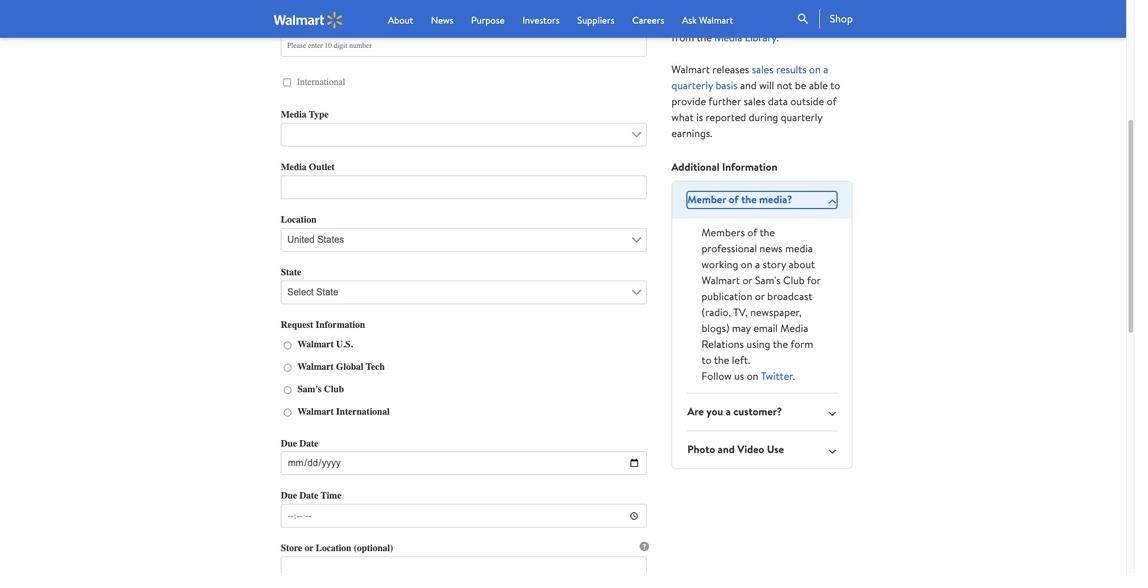 Task type: locate. For each thing, give the bounding box(es) containing it.
0 horizontal spatial to
[[702, 353, 712, 368]]

member of the media? link
[[673, 182, 852, 219]]

on
[[810, 62, 821, 77], [741, 258, 753, 272], [747, 369, 759, 384]]

2 vertical spatial a
[[726, 405, 731, 420]]

of up the professional
[[748, 226, 758, 240]]

1 vertical spatial be
[[796, 78, 807, 93]]

tv,
[[734, 305, 748, 320]]

email
[[754, 321, 778, 336]]

1 vertical spatial to
[[702, 353, 712, 368]]

the left the form
[[773, 337, 789, 352]]

. down the form
[[793, 369, 796, 384]]

1 horizontal spatial or
[[755, 289, 765, 304]]

using
[[747, 337, 771, 352]]

photo and video use button
[[687, 441, 838, 460]]

1 horizontal spatial be
[[796, 78, 807, 93]]

0 vertical spatial a
[[824, 62, 829, 77]]

additional information
[[672, 160, 778, 175]]

professional
[[702, 242, 758, 256]]

basis
[[716, 78, 738, 93]]

a right you
[[726, 405, 731, 420]]

is
[[697, 110, 704, 125]]

on right us on the right bottom of page
[[747, 369, 759, 384]]

2 vertical spatial walmart
[[702, 273, 740, 288]]

the left media? on the top
[[742, 193, 757, 207]]

2 horizontal spatial of
[[827, 94, 837, 109]]

0 vertical spatial quarterly
[[672, 78, 714, 93]]

1 horizontal spatial of
[[748, 226, 758, 240]]

library
[[745, 30, 777, 45]]

walmart down page.
[[700, 14, 734, 27]]

0 vertical spatial .
[[777, 30, 779, 45]]

to
[[831, 78, 841, 93], [702, 353, 712, 368]]

shop
[[830, 11, 853, 26]]

the
[[697, 30, 712, 45], [742, 193, 757, 207], [760, 226, 776, 240], [773, 337, 789, 352], [714, 353, 730, 368]]

2 vertical spatial on
[[747, 369, 759, 384]]

of
[[827, 94, 837, 109], [729, 193, 739, 207], [748, 226, 758, 240]]

are you a customer?
[[688, 405, 783, 420]]

0 horizontal spatial .
[[777, 30, 779, 45]]

quarterly down outside
[[781, 110, 823, 125]]

or left sam's
[[743, 273, 753, 288]]

1 vertical spatial on
[[741, 258, 753, 272]]

and left video
[[718, 443, 735, 457]]

1 vertical spatial walmart
[[672, 62, 710, 77]]

sam's
[[755, 273, 781, 288]]

0 vertical spatial on
[[810, 62, 821, 77]]

or
[[743, 273, 753, 288], [755, 289, 765, 304]]

club
[[784, 273, 805, 288]]

1 vertical spatial media
[[781, 321, 809, 336]]

1 horizontal spatial a
[[756, 258, 761, 272]]

shop link
[[820, 9, 853, 28]]

sales up will
[[752, 62, 774, 77]]

1 horizontal spatial media
[[781, 321, 809, 336]]

member of the media?
[[688, 193, 793, 207]]

videos,
[[782, 0, 814, 13]]

0 vertical spatial and
[[672, 14, 689, 29]]

0 horizontal spatial or
[[743, 273, 753, 288]]

of inside and will not be able to provide further sales data outside of what is reported during quarterly earnings.
[[827, 94, 837, 109]]

of inside dropdown button
[[729, 193, 739, 207]]

.
[[777, 30, 779, 45], [793, 369, 796, 384]]

of right member on the top right of page
[[729, 193, 739, 207]]

earnings.
[[672, 126, 713, 141]]

1 horizontal spatial and
[[718, 443, 735, 457]]

to up follow
[[702, 353, 712, 368]]

and inside 'page. photos, videos, b-roll, and soundbites can be downloaded from the'
[[672, 14, 689, 29]]

0 horizontal spatial be
[[762, 14, 773, 29]]

be down photos,
[[762, 14, 773, 29]]

follow
[[702, 369, 732, 384]]

provide
[[672, 94, 707, 109]]

media library link
[[715, 30, 777, 45]]

walmart down 'working' at the right of the page
[[702, 273, 740, 288]]

broadcast
[[768, 289, 813, 304]]

0 vertical spatial to
[[831, 78, 841, 93]]

media
[[786, 242, 813, 256]]

and
[[672, 14, 689, 29], [741, 78, 757, 93], [718, 443, 735, 457]]

careers
[[633, 14, 665, 27]]

2 horizontal spatial a
[[824, 62, 829, 77]]

0 vertical spatial of
[[827, 94, 837, 109]]

twitter link
[[762, 369, 793, 384]]

of inside members of the professional news media working on a story about walmart or sam's club for publication or broadcast (radio, tv, newspaper, blogs) may email media relations using the form to the left. follow us on twitter .
[[748, 226, 758, 240]]

results
[[777, 62, 807, 77]]

to right able
[[831, 78, 841, 93]]

0 vertical spatial be
[[762, 14, 773, 29]]

1 horizontal spatial quarterly
[[781, 110, 823, 125]]

the down ask walmart
[[697, 30, 712, 45]]

media up the form
[[781, 321, 809, 336]]

media down soundbites
[[715, 30, 743, 45]]

roll,
[[826, 0, 844, 13]]

walmart
[[700, 14, 734, 27], [672, 62, 710, 77], [702, 273, 740, 288]]

the down the relations
[[714, 353, 730, 368]]

1 vertical spatial .
[[793, 369, 796, 384]]

a
[[824, 62, 829, 77], [756, 258, 761, 272], [726, 405, 731, 420]]

1 horizontal spatial .
[[793, 369, 796, 384]]

not
[[777, 78, 793, 93]]

of for members of the professional news media working on a story about walmart or sam's club for publication or broadcast (radio, tv, newspaper, blogs) may email media relations using the form to the left. follow us on twitter .
[[748, 226, 758, 240]]

walmart inside members of the professional news media working on a story about walmart or sam's club for publication or broadcast (radio, tv, newspaper, blogs) may email media relations using the form to the left. follow us on twitter .
[[702, 273, 740, 288]]

careers link
[[633, 13, 665, 27]]

of down able
[[827, 94, 837, 109]]

1 vertical spatial sales
[[744, 94, 766, 109]]

0 horizontal spatial and
[[672, 14, 689, 29]]

1 vertical spatial or
[[755, 289, 765, 304]]

be inside and will not be able to provide further sales data outside of what is reported during quarterly earnings.
[[796, 78, 807, 93]]

of for member of the media?
[[729, 193, 739, 207]]

us
[[735, 369, 745, 384]]

1 vertical spatial a
[[756, 258, 761, 272]]

be right not
[[796, 78, 807, 93]]

may
[[733, 321, 751, 336]]

0 horizontal spatial quarterly
[[672, 78, 714, 93]]

0 vertical spatial sales
[[752, 62, 774, 77]]

1 vertical spatial and
[[741, 78, 757, 93]]

2 vertical spatial and
[[718, 443, 735, 457]]

media?
[[760, 193, 793, 207]]

sales inside and will not be able to provide further sales data outside of what is reported during quarterly earnings.
[[744, 94, 766, 109]]

0 horizontal spatial a
[[726, 405, 731, 420]]

and up "from"
[[672, 14, 689, 29]]

1 vertical spatial quarterly
[[781, 110, 823, 125]]

and left will
[[741, 78, 757, 93]]

be
[[762, 14, 773, 29], [796, 78, 807, 93]]

ask walmart
[[683, 14, 734, 27]]

2 vertical spatial of
[[748, 226, 758, 240]]

2 horizontal spatial and
[[741, 78, 757, 93]]

a up able
[[824, 62, 829, 77]]

data
[[769, 94, 788, 109]]

1 horizontal spatial to
[[831, 78, 841, 93]]

0 horizontal spatial media
[[715, 30, 743, 45]]

0 horizontal spatial of
[[729, 193, 739, 207]]

1 vertical spatial of
[[729, 193, 739, 207]]

during
[[749, 110, 779, 125]]

. down downloaded
[[777, 30, 779, 45]]

on up able
[[810, 62, 821, 77]]

or down sam's
[[755, 289, 765, 304]]

b-
[[817, 0, 826, 13]]

media
[[715, 30, 743, 45], [781, 321, 809, 336]]

a left story
[[756, 258, 761, 272]]

video
[[738, 443, 765, 457]]

member
[[688, 193, 727, 207]]

ask walmart link
[[683, 13, 734, 27]]

outside
[[791, 94, 825, 109]]

publication
[[702, 289, 753, 304]]

walmart up the provide
[[672, 62, 710, 77]]

suppliers
[[578, 14, 615, 27]]

will
[[760, 78, 775, 93]]

sales up during
[[744, 94, 766, 109]]

investors button
[[523, 13, 560, 27]]

downloaded
[[776, 14, 832, 29]]

on down the professional
[[741, 258, 753, 272]]

for
[[808, 273, 821, 288]]

quarterly up the provide
[[672, 78, 714, 93]]

sales
[[752, 62, 774, 77], [744, 94, 766, 109]]



Task type: describe. For each thing, give the bounding box(es) containing it.
releases
[[713, 62, 750, 77]]

working
[[702, 258, 739, 272]]

customer?
[[734, 405, 783, 420]]

can
[[743, 14, 759, 29]]

news
[[431, 14, 454, 27]]

suppliers button
[[578, 13, 615, 27]]

able
[[810, 78, 829, 93]]

. inside members of the professional news media working on a story about walmart or sam's club for publication or broadcast (radio, tv, newspaper, blogs) may email media relations using the form to the left. follow us on twitter .
[[793, 369, 796, 384]]

photo
[[688, 443, 716, 457]]

a inside dropdown button
[[726, 405, 731, 420]]

use
[[767, 443, 785, 457]]

a inside sales results on a quarterly basis
[[824, 62, 829, 77]]

sales results on a quarterly basis
[[672, 62, 829, 93]]

news button
[[431, 13, 454, 27]]

sales inside sales results on a quarterly basis
[[752, 62, 774, 77]]

photos,
[[745, 0, 780, 13]]

0 vertical spatial or
[[743, 273, 753, 288]]

to inside members of the professional news media working on a story about walmart or sam's club for publication or broadcast (radio, tv, newspaper, blogs) may email media relations using the form to the left. follow us on twitter .
[[702, 353, 712, 368]]

the inside member of the media? dropdown button
[[742, 193, 757, 207]]

left.
[[732, 353, 751, 368]]

newspaper,
[[751, 305, 802, 320]]

the up news
[[760, 226, 776, 240]]

about button
[[388, 13, 414, 27]]

photo and video use link
[[673, 432, 852, 469]]

photo and video use
[[688, 443, 785, 457]]

sales results on a quarterly basis link
[[672, 62, 829, 93]]

on inside sales results on a quarterly basis
[[810, 62, 821, 77]]

blogs)
[[702, 321, 730, 336]]

quarterly inside sales results on a quarterly basis
[[672, 78, 714, 93]]

and will not be able to provide further sales data outside of what is reported during quarterly earnings.
[[672, 78, 841, 141]]

are you a customer? link
[[673, 394, 852, 431]]

member of the media? button
[[687, 191, 838, 210]]

to inside and will not be able to provide further sales data outside of what is reported during quarterly earnings.
[[831, 78, 841, 93]]

purpose
[[472, 14, 505, 27]]

soundbites
[[691, 14, 741, 29]]

additional
[[672, 160, 720, 175]]

investors
[[523, 14, 560, 27]]

members of the professional news media working on a story about walmart or sam's club for publication or broadcast (radio, tv, newspaper, blogs) may email media relations using the form to the left. follow us on twitter .
[[702, 226, 821, 384]]

the inside 'page. photos, videos, b-roll, and soundbites can be downloaded from the'
[[697, 30, 712, 45]]

page.
[[718, 0, 742, 13]]

information
[[723, 160, 778, 175]]

search
[[797, 12, 811, 26]]

and inside and will not be able to provide further sales data outside of what is reported during quarterly earnings.
[[741, 78, 757, 93]]

media inside members of the professional news media working on a story about walmart or sam's club for publication or broadcast (radio, tv, newspaper, blogs) may email media relations using the form to the left. follow us on twitter .
[[781, 321, 809, 336]]

about
[[789, 258, 816, 272]]

quarterly inside and will not be able to provide further sales data outside of what is reported during quarterly earnings.
[[781, 110, 823, 125]]

(radio,
[[702, 305, 732, 320]]

form
[[791, 337, 814, 352]]

are
[[688, 405, 704, 420]]

reported
[[706, 110, 747, 125]]

members
[[702, 226, 745, 240]]

story
[[763, 258, 787, 272]]

ask
[[683, 14, 697, 27]]

and inside dropdown button
[[718, 443, 735, 457]]

home image
[[274, 12, 344, 28]]

you
[[707, 405, 724, 420]]

be inside 'page. photos, videos, b-roll, and soundbites can be downloaded from the'
[[762, 14, 773, 29]]

about
[[388, 14, 414, 27]]

media library .
[[715, 30, 779, 45]]

0 vertical spatial walmart
[[700, 14, 734, 27]]

walmart releases
[[672, 62, 752, 77]]

0 vertical spatial media
[[715, 30, 743, 45]]

what
[[672, 110, 694, 125]]

twitter
[[762, 369, 793, 384]]

purpose button
[[472, 13, 505, 27]]

relations
[[702, 337, 744, 352]]

page. photos, videos, b-roll, and soundbites can be downloaded from the
[[672, 0, 844, 45]]

news
[[760, 242, 783, 256]]

further
[[709, 94, 742, 109]]

are you a customer? button
[[687, 404, 838, 422]]

from
[[672, 30, 695, 45]]

a inside members of the professional news media working on a story about walmart or sam's club for publication or broadcast (radio, tv, newspaper, blogs) may email media relations using the form to the left. follow us on twitter .
[[756, 258, 761, 272]]



Task type: vqa. For each thing, say whether or not it's contained in the screenshot.
Investors popup button
yes



